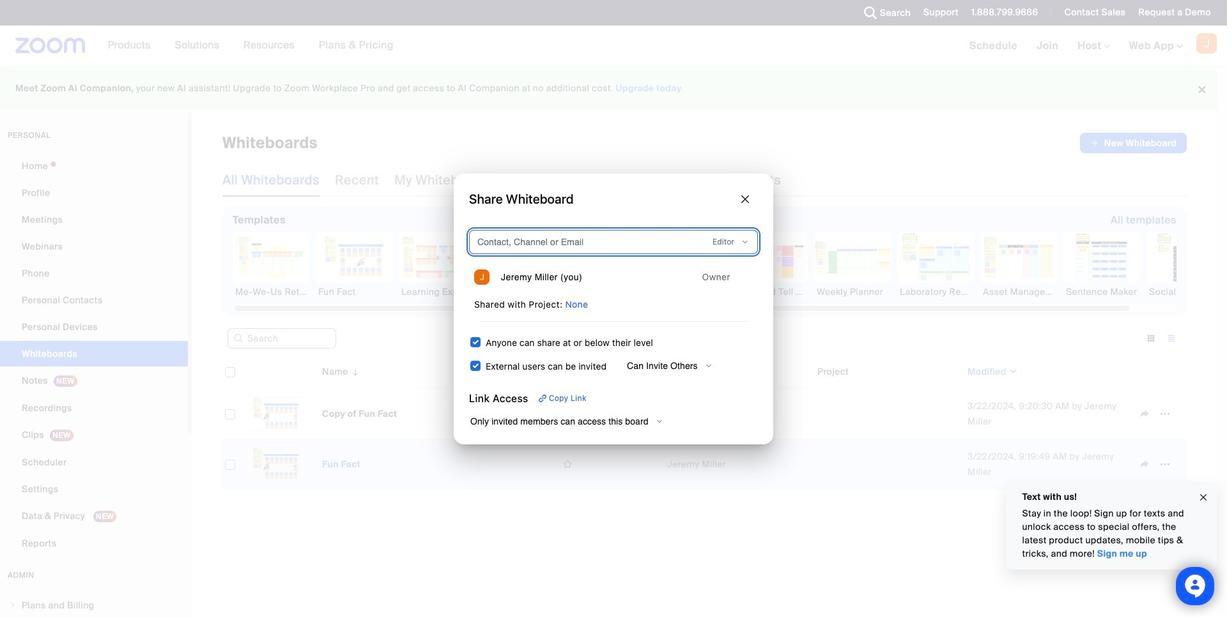 Task type: locate. For each thing, give the bounding box(es) containing it.
list item
[[469, 262, 758, 293]]

1 vertical spatial fun fact element
[[322, 459, 361, 471]]

fun fact element
[[316, 286, 393, 299], [322, 459, 361, 471]]

permission element
[[708, 235, 755, 250]]

grid mode, not selected image
[[1141, 333, 1162, 345]]

cell
[[813, 389, 963, 440], [813, 440, 963, 490]]

digital marketing canvas element
[[482, 286, 559, 299]]

application
[[1081, 133, 1187, 153], [223, 356, 1197, 500], [558, 405, 657, 424], [558, 455, 657, 474]]

thumbnail of copy of fun fact image
[[246, 398, 306, 431]]

asset management element
[[981, 286, 1058, 299]]

weekly planner element
[[815, 286, 891, 299]]

Contact, Channel or Email text field
[[473, 232, 689, 253]]

thumbnail of fun fact image
[[246, 448, 306, 481]]

sentence maker element
[[1064, 286, 1141, 299]]

footer
[[0, 67, 1218, 111]]

arrow down image
[[348, 364, 360, 380]]

copy of fun fact element
[[322, 409, 397, 420]]

0 vertical spatial fun fact element
[[316, 286, 393, 299]]

meetings navigation
[[960, 26, 1228, 67]]

close image
[[1199, 491, 1209, 505]]

banner
[[0, 26, 1228, 67]]



Task type: describe. For each thing, give the bounding box(es) containing it.
weekly schedule image
[[649, 233, 724, 283]]

learning experience canvas element
[[399, 286, 476, 299]]

jeremy miller image
[[474, 270, 490, 285]]

laboratory report element
[[898, 286, 975, 299]]

show and tell with a twist element
[[732, 286, 808, 299]]

list mode, selected image
[[1162, 333, 1182, 345]]

personal menu menu
[[0, 153, 188, 558]]

uml class diagram element
[[565, 286, 642, 299]]

social emotional learning element
[[1147, 286, 1224, 299]]

Search text field
[[228, 329, 336, 349]]

fun fact, modified at mar 22, 2024 by jeremy miller, link image
[[246, 448, 307, 482]]

2 cell from the top
[[813, 440, 963, 490]]

1 cell from the top
[[813, 389, 963, 440]]

tabs of all whiteboard page tab list
[[223, 164, 782, 197]]

me-we-us retrospective element
[[233, 286, 309, 299]]

product information navigation
[[98, 26, 403, 67]]



Task type: vqa. For each thing, say whether or not it's contained in the screenshot.
'heading'
no



